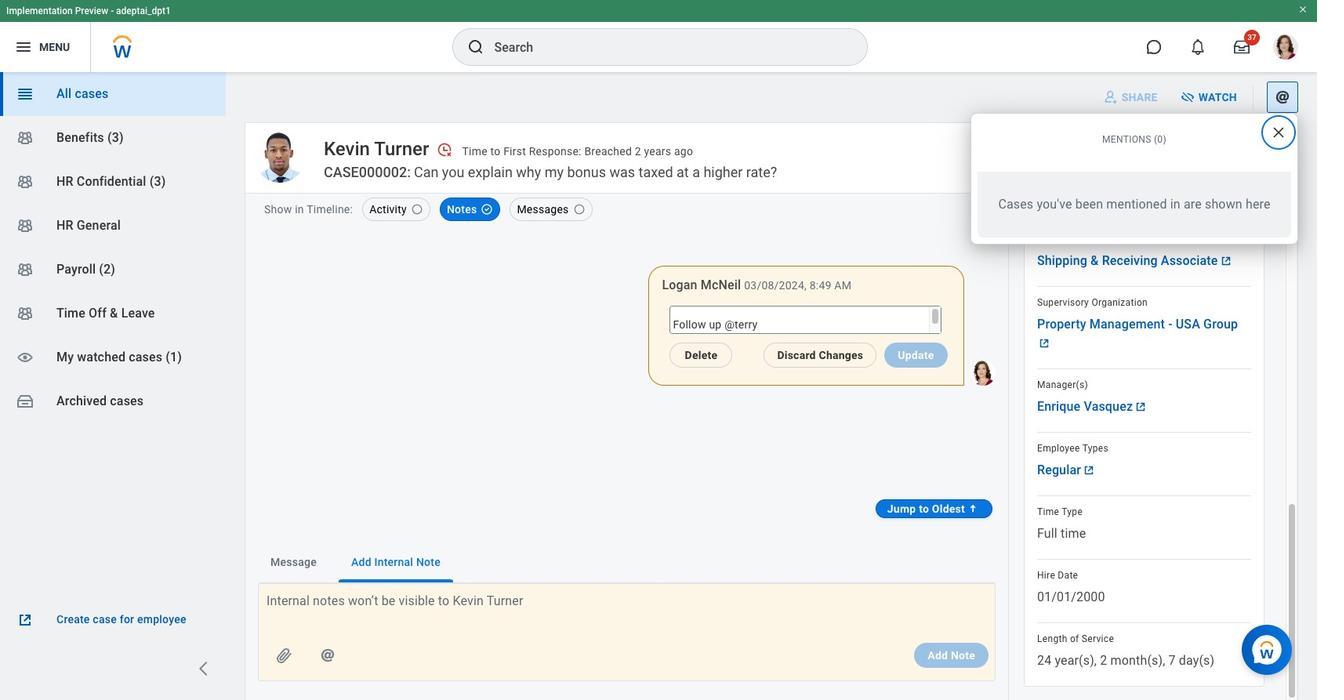 Task type: describe. For each thing, give the bounding box(es) containing it.
menu button
[[0, 22, 90, 72]]

update button
[[884, 343, 947, 368]]

cases
[[998, 197, 1033, 212]]

1 vertical spatial cases
[[129, 350, 162, 365]]

grid view image
[[16, 85, 34, 103]]

why
[[516, 164, 541, 180]]

here
[[1246, 197, 1270, 212]]

hire date
[[1037, 570, 1078, 581]]

menu
[[39, 40, 70, 53]]

to for time
[[490, 145, 500, 158]]

type
[[1062, 506, 1083, 517]]

all cases
[[56, 86, 108, 101]]

notes
[[447, 203, 477, 216]]

Activity button
[[362, 198, 430, 221]]

list containing all cases
[[0, 72, 226, 423]]

payroll (2)
[[56, 262, 115, 277]]

ext link image
[[1134, 400, 1148, 414]]

my watched cases (1)
[[56, 350, 182, 365]]

length
[[1037, 633, 1067, 644]]

2 vertical spatial &
[[110, 306, 118, 321]]

contact card matrix manager image for hr general
[[16, 216, 34, 235]]

01/01/2000
[[1037, 590, 1105, 604]]

you've
[[1037, 197, 1072, 212]]

inbox image
[[16, 392, 34, 411]]

jump to oldest button
[[876, 499, 992, 518]]

& inside p-00142 shipping & receiving associate - kevin turner
[[1142, 171, 1151, 186]]

& inside "link"
[[1091, 253, 1099, 268]]

jump to oldest
[[887, 502, 965, 515]]

messages
[[517, 203, 569, 216]]

shipping & receiving associate
[[1037, 253, 1218, 268]]

hr for hr confidential (3)
[[56, 174, 73, 189]]

search image
[[466, 38, 485, 56]]

associate inside p-00142 shipping & receiving associate - kevin turner
[[1037, 190, 1094, 205]]

my
[[545, 164, 564, 180]]

archived
[[56, 394, 107, 408]]

internal notes won't be visible to kevin turner text field inside add internal note tab panel
[[267, 592, 994, 629]]

watch button
[[1173, 85, 1246, 110]]

breached
[[584, 145, 632, 158]]

archived cases link
[[0, 379, 226, 423]]

job profile
[[1037, 234, 1085, 245]]

watched
[[77, 350, 126, 365]]

share
[[1122, 91, 1158, 103]]

profile
[[1056, 234, 1085, 245]]

you
[[442, 164, 464, 180]]

at
[[677, 164, 689, 180]]

clock x image
[[437, 142, 453, 158]]

to for jump
[[919, 502, 929, 515]]

employee
[[1037, 443, 1080, 454]]

logan
[[662, 278, 697, 292]]

at tag mention image
[[318, 646, 337, 665]]

ago
[[674, 145, 693, 158]]

visible image
[[16, 348, 34, 367]]

case000002 : can you explain why my bonus was taxed at a higher rate?
[[324, 164, 777, 180]]

enrique vasquez
[[1037, 399, 1133, 414]]

management
[[1090, 317, 1165, 332]]

hr for hr general
[[56, 218, 73, 233]]

in inside logan mcneil main content
[[295, 203, 304, 216]]

benefits
[[56, 130, 104, 145]]

enrique
[[1037, 399, 1081, 414]]

shipping inside p-00142 shipping & receiving associate - kevin turner
[[1089, 171, 1139, 186]]

hr confidential (3) link
[[0, 160, 226, 204]]

show
[[264, 203, 292, 216]]

kevin inside p-00142 shipping & receiving associate - kevin turner
[[1105, 190, 1136, 205]]

chevron right image
[[194, 659, 213, 678]]

job
[[1037, 234, 1054, 245]]

leave
[[121, 306, 155, 321]]

property
[[1037, 317, 1086, 332]]

length of service
[[1037, 633, 1114, 644]]

my watched cases (1) link
[[0, 336, 226, 379]]

discard changes button
[[764, 343, 877, 368]]

Notes button
[[440, 198, 500, 221]]

list inside logan mcneil main content
[[353, 198, 592, 225]]

confidential
[[77, 174, 146, 189]]

mcneil
[[701, 278, 741, 292]]

x image
[[1271, 125, 1286, 140]]

was
[[609, 164, 635, 180]]

contact card matrix manager image for hr confidential (3)
[[16, 172, 34, 191]]

rate?
[[746, 164, 777, 180]]

jump
[[887, 502, 916, 515]]

time
[[1061, 526, 1086, 541]]

preview
[[75, 5, 108, 16]]

general
[[77, 218, 121, 233]]

37 button
[[1225, 30, 1260, 64]]

contact card matrix manager image for payroll (2)
[[16, 260, 34, 279]]

kevin inside case header element
[[324, 138, 370, 160]]

menu banner
[[0, 0, 1317, 72]]

mentioned
[[1106, 197, 1167, 212]]

watch
[[1198, 91, 1237, 103]]

justify image
[[14, 38, 33, 56]]

notifications large image
[[1190, 39, 1206, 55]]

am
[[834, 279, 852, 292]]

cases for archived cases
[[110, 394, 144, 408]]

all cases link
[[0, 72, 226, 116]]

for
[[120, 613, 134, 626]]

enrique vasquez link
[[1037, 397, 1251, 416]]

discard changes
[[777, 349, 863, 361]]

1 horizontal spatial 2
[[1100, 653, 1107, 668]]

Search Workday  search field
[[494, 30, 835, 64]]

0 vertical spatial internal notes won't be visible to kevin turner text field
[[670, 306, 941, 334]]

internal
[[374, 556, 413, 568]]

- for preview
[[111, 5, 114, 16]]

implementation preview -   adeptai_dpt1
[[6, 5, 171, 16]]

all
[[56, 86, 72, 101]]

my
[[56, 350, 74, 365]]

radio mobile image for messages
[[573, 203, 585, 216]]

7
[[1169, 653, 1176, 668]]

property management - usa group
[[1037, 317, 1238, 332]]

close environment banner image
[[1298, 5, 1308, 14]]

case header element
[[245, 122, 1298, 194]]

ext link image for usa
[[1037, 336, 1051, 350]]

sort up image
[[965, 501, 981, 517]]

turner inside case header element
[[374, 138, 429, 160]]

taxed
[[639, 164, 673, 180]]

time for time off & leave
[[56, 306, 85, 321]]

contact card matrix manager image
[[16, 304, 34, 323]]



Task type: vqa. For each thing, say whether or not it's contained in the screenshot.
Edit associated with Edit Worker Additional Data Event: Logan McNeil - Vice President, Human Resources on 08/30/2021
no



Task type: locate. For each thing, give the bounding box(es) containing it.
invisible image
[[1180, 89, 1195, 105]]

(3)
[[107, 130, 124, 145], [150, 174, 166, 189]]

1 vertical spatial receiving
[[1102, 253, 1158, 268]]

- right 'preview'
[[111, 5, 114, 16]]

1 vertical spatial turner
[[1139, 190, 1177, 205]]

message
[[270, 556, 317, 568]]

0 vertical spatial hr
[[56, 174, 73, 189]]

activity
[[369, 203, 407, 216]]

property management - usa group link
[[1037, 315, 1251, 353]]

add internal note button
[[339, 542, 453, 582]]

2 horizontal spatial time
[[1037, 506, 1059, 517]]

ext link image down property
[[1037, 336, 1051, 350]]

shipping & receiving associate link
[[1037, 252, 1251, 270]]

1 vertical spatial associate
[[1161, 253, 1218, 268]]

:
[[407, 164, 411, 180]]

hr general
[[56, 218, 121, 233]]

bonus
[[567, 164, 606, 180]]

1 contact card matrix manager image from the top
[[16, 129, 34, 147]]

ext link image for associate
[[1219, 254, 1233, 268]]

tab list
[[258, 542, 996, 583]]

0 vertical spatial note
[[416, 556, 441, 568]]

p-00142 shipping & receiving associate - kevin turner link
[[1037, 169, 1251, 207]]

hire
[[1037, 570, 1055, 581]]

delete button
[[670, 343, 733, 368]]

3 contact card matrix manager image from the top
[[16, 216, 34, 235]]

0 vertical spatial kevin
[[324, 138, 370, 160]]

1 horizontal spatial kevin
[[1105, 190, 1136, 205]]

associate down 00142
[[1037, 190, 1094, 205]]

1 horizontal spatial note
[[951, 649, 975, 662]]

0 horizontal spatial note
[[416, 556, 441, 568]]

1 horizontal spatial add
[[928, 649, 948, 662]]

1 horizontal spatial shipping
[[1089, 171, 1139, 186]]

2 hr from the top
[[56, 218, 73, 233]]

0 horizontal spatial kevin
[[324, 138, 370, 160]]

1 horizontal spatial associate
[[1161, 253, 1218, 268]]

radio mobile image inside activity button
[[411, 203, 423, 216]]

create
[[56, 613, 90, 626]]

ext link image left create
[[16, 611, 34, 630]]

shipping up cases you've been mentioned in are shown here
[[1089, 171, 1139, 186]]

cases you've been mentioned in are shown here
[[998, 197, 1270, 212]]

vasquez
[[1084, 399, 1133, 414]]

& up mentioned
[[1142, 171, 1151, 186]]

add note
[[928, 649, 975, 662]]

cases right the all
[[75, 86, 108, 101]]

2 vertical spatial cases
[[110, 394, 144, 408]]

of
[[1070, 633, 1079, 644]]

0 vertical spatial receiving
[[1154, 171, 1210, 186]]

payroll
[[56, 262, 96, 277]]

add for add note
[[928, 649, 948, 662]]

0 horizontal spatial time
[[56, 306, 85, 321]]

1 vertical spatial kevin
[[1105, 190, 1136, 205]]

0 horizontal spatial in
[[295, 203, 304, 216]]

regular
[[1037, 463, 1081, 477]]

service
[[1082, 633, 1114, 644]]

employee types
[[1037, 443, 1108, 454]]

- left mentioned
[[1097, 190, 1102, 205]]

first
[[503, 145, 526, 158]]

hr general link
[[0, 204, 226, 248]]

turner up :
[[374, 138, 429, 160]]

radio mobile image right messages
[[573, 203, 585, 216]]

0 vertical spatial -
[[111, 5, 114, 16]]

discard
[[777, 349, 816, 361]]

shipping down job profile at the top right of the page
[[1037, 253, 1087, 268]]

time up explain
[[462, 145, 487, 158]]

mentions
[[1102, 134, 1151, 145]]

0 horizontal spatial to
[[490, 145, 500, 158]]

turner left are
[[1139, 190, 1177, 205]]

p-00142 shipping & receiving associate - kevin turner
[[1037, 171, 1210, 205]]

list containing activity
[[353, 198, 592, 225]]

create case for employee link
[[16, 611, 210, 630]]

ext link image inside p-00142 shipping & receiving associate - kevin turner link
[[1177, 190, 1192, 205]]

1 vertical spatial to
[[919, 502, 929, 515]]

(0)
[[1154, 134, 1166, 145]]

time up the full
[[1037, 506, 1059, 517]]

ext link image left "shown"
[[1177, 190, 1192, 205]]

1 vertical spatial &
[[1091, 253, 1099, 268]]

03/08/2024,
[[744, 279, 807, 292]]

in right show
[[295, 203, 304, 216]]

1 horizontal spatial -
[[1097, 190, 1102, 205]]

(3) right benefits
[[107, 130, 124, 145]]

associate down are
[[1161, 253, 1218, 268]]

add internal note
[[351, 556, 441, 568]]

user plus image
[[1103, 89, 1118, 105]]

associate inside "link"
[[1161, 253, 1218, 268]]

tab list inside logan mcneil main content
[[258, 542, 996, 583]]

1 vertical spatial 2
[[1100, 653, 1107, 668]]

0 vertical spatial shipping
[[1089, 171, 1139, 186]]

cases down my watched cases (1)
[[110, 394, 144, 408]]

1 horizontal spatial in
[[1170, 197, 1180, 212]]

mentions (0)
[[1102, 134, 1166, 145]]

changes
[[819, 349, 863, 361]]

at tag mention image
[[1273, 88, 1292, 107]]

2 vertical spatial time
[[1037, 506, 1059, 517]]

higher
[[704, 164, 743, 180]]

note
[[416, 556, 441, 568], [951, 649, 975, 662]]

time off & leave link
[[0, 292, 226, 336]]

mentions (0) dialog
[[971, 113, 1298, 245]]

been
[[1075, 197, 1103, 212]]

month(s),
[[1110, 653, 1165, 668]]

to
[[490, 145, 500, 158], [919, 502, 929, 515]]

Messages button
[[510, 198, 592, 221]]

are
[[1184, 197, 1202, 212]]

receiving up organization
[[1102, 253, 1158, 268]]

time left off
[[56, 306, 85, 321]]

turner inside p-00142 shipping & receiving associate - kevin turner
[[1139, 190, 1177, 205]]

note inside add internal note button
[[416, 556, 441, 568]]

cases for all cases
[[75, 86, 108, 101]]

ext link image inside shipping & receiving associate "link"
[[1219, 254, 1233, 268]]

profile logan mcneil image
[[1273, 34, 1298, 63]]

full time
[[1037, 526, 1086, 541]]

receiving inside p-00142 shipping & receiving associate - kevin turner
[[1154, 171, 1210, 186]]

1 vertical spatial internal notes won't be visible to kevin turner text field
[[267, 592, 994, 629]]

2 radio mobile image from the left
[[573, 203, 585, 216]]

shown
[[1205, 197, 1242, 212]]

create case for employee
[[56, 613, 186, 626]]

benefits (3) link
[[0, 116, 226, 160]]

receiving inside "link"
[[1102, 253, 1158, 268]]

in left are
[[1170, 197, 1180, 212]]

contact card matrix manager image
[[16, 129, 34, 147], [16, 172, 34, 191], [16, 216, 34, 235], [16, 260, 34, 279]]

2 vertical spatial -
[[1168, 317, 1172, 332]]

1 vertical spatial (3)
[[150, 174, 166, 189]]

(2)
[[99, 262, 115, 277]]

0 horizontal spatial (3)
[[107, 130, 124, 145]]

contact card matrix manager image for benefits (3)
[[16, 129, 34, 147]]

confidential cases can't be shared element
[[1096, 85, 1167, 110]]

(3) right confidential
[[150, 174, 166, 189]]

radio mobile image for activity
[[411, 203, 423, 216]]

- inside p-00142 shipping & receiving associate - kevin turner
[[1097, 190, 1102, 205]]

associate
[[1037, 190, 1094, 205], [1161, 253, 1218, 268]]

0 horizontal spatial associate
[[1037, 190, 1094, 205]]

0 vertical spatial time
[[462, 145, 487, 158]]

1 vertical spatial add
[[928, 649, 948, 662]]

& right off
[[110, 306, 118, 321]]

types
[[1082, 443, 1108, 454]]

ext link image
[[1177, 190, 1192, 205], [1219, 254, 1233, 268], [1037, 336, 1051, 350], [1082, 463, 1096, 477], [16, 611, 34, 630]]

turner
[[374, 138, 429, 160], [1139, 190, 1177, 205]]

to right jump
[[919, 502, 929, 515]]

in inside mentions (0) dialog
[[1170, 197, 1180, 212]]

cases left (1) at left
[[129, 350, 162, 365]]

contact card matrix manager image inside payroll (2) link
[[16, 260, 34, 279]]

2 horizontal spatial -
[[1168, 317, 1172, 332]]

ext link image down types
[[1082, 463, 1096, 477]]

1 horizontal spatial radio mobile image
[[573, 203, 585, 216]]

receiving up are
[[1154, 171, 1210, 186]]

timeline:
[[307, 203, 353, 216]]

0 horizontal spatial &
[[110, 306, 118, 321]]

8:49
[[810, 279, 831, 292]]

2 left "years"
[[635, 145, 641, 158]]

1 horizontal spatial list
[[353, 198, 592, 225]]

cases inside "link"
[[75, 86, 108, 101]]

add for add internal note
[[351, 556, 371, 568]]

- for management
[[1168, 317, 1172, 332]]

hr down benefits
[[56, 174, 73, 189]]

organization
[[1092, 297, 1148, 308]]

0 horizontal spatial -
[[111, 5, 114, 16]]

response:
[[529, 145, 581, 158]]

supervisory
[[1037, 297, 1089, 308]]

ext link image inside property management - usa group link
[[1037, 336, 1051, 350]]

0 vertical spatial to
[[490, 145, 500, 158]]

contact card matrix manager image inside hr general link
[[16, 216, 34, 235]]

tab list containing message
[[258, 542, 996, 583]]

0 horizontal spatial shipping
[[1037, 253, 1087, 268]]

inbox large image
[[1234, 39, 1250, 55]]

0 horizontal spatial radio mobile image
[[411, 203, 423, 216]]

time for time to first response: breached 2 years ago
[[462, 145, 487, 158]]

note inside add note button
[[951, 649, 975, 662]]

shipping
[[1089, 171, 1139, 186], [1037, 253, 1087, 268]]

radio mobile image inside messages button
[[573, 203, 585, 216]]

radio mobile image
[[411, 203, 423, 216], [573, 203, 585, 216]]

0 horizontal spatial 2
[[635, 145, 641, 158]]

contact card matrix manager image inside hr confidential (3) link
[[16, 172, 34, 191]]

list
[[1037, 0, 1251, 670], [0, 72, 226, 423], [353, 198, 592, 225]]

check circle image
[[481, 203, 493, 216]]

time for time type
[[1037, 506, 1059, 517]]

0 vertical spatial add
[[351, 556, 371, 568]]

37
[[1247, 33, 1256, 42]]

24
[[1037, 653, 1051, 668]]

1 horizontal spatial time
[[462, 145, 487, 158]]

add note button
[[914, 643, 989, 668]]

Internal notes won't be visible to Kevin Turner text field
[[670, 306, 941, 334], [267, 592, 994, 629]]

day(s)
[[1179, 653, 1215, 668]]

to left first
[[490, 145, 500, 158]]

1 vertical spatial shipping
[[1037, 253, 1087, 268]]

supervisory organization
[[1037, 297, 1148, 308]]

a
[[692, 164, 700, 180]]

show in timeline:
[[264, 203, 353, 216]]

2 down service on the bottom right of the page
[[1100, 653, 1107, 668]]

off
[[89, 306, 107, 321]]

0 vertical spatial cases
[[75, 86, 108, 101]]

add inside add internal note button
[[351, 556, 371, 568]]

- left usa
[[1168, 317, 1172, 332]]

0 horizontal spatial add
[[351, 556, 371, 568]]

time inside case header element
[[462, 145, 487, 158]]

ext link image down "shown"
[[1219, 254, 1233, 268]]

0 vertical spatial &
[[1142, 171, 1151, 186]]

&
[[1142, 171, 1151, 186], [1091, 253, 1099, 268], [110, 306, 118, 321]]

adeptai_dpt1
[[116, 5, 171, 16]]

1 horizontal spatial turner
[[1139, 190, 1177, 205]]

explain
[[468, 164, 513, 180]]

0 vertical spatial (3)
[[107, 130, 124, 145]]

1 hr from the top
[[56, 174, 73, 189]]

employee
[[137, 613, 186, 626]]

date
[[1058, 570, 1078, 581]]

add internal note tab panel
[[258, 583, 996, 700]]

2 inside case header element
[[635, 145, 641, 158]]

1 horizontal spatial &
[[1091, 253, 1099, 268]]

2 contact card matrix manager image from the top
[[16, 172, 34, 191]]

0 horizontal spatial turner
[[374, 138, 429, 160]]

0 horizontal spatial list
[[0, 72, 226, 423]]

2 horizontal spatial list
[[1037, 0, 1251, 670]]

ext link image inside the regular link
[[1082, 463, 1096, 477]]

(1)
[[166, 350, 182, 365]]

1 vertical spatial time
[[56, 306, 85, 321]]

hr left general at the top
[[56, 218, 73, 233]]

ext link image for employee
[[16, 611, 34, 630]]

4 contact card matrix manager image from the top
[[16, 260, 34, 279]]

1 horizontal spatial (3)
[[150, 174, 166, 189]]

to inside case header element
[[490, 145, 500, 158]]

0 vertical spatial turner
[[374, 138, 429, 160]]

0 vertical spatial 2
[[635, 145, 641, 158]]

to inside "button"
[[919, 502, 929, 515]]

add
[[351, 556, 371, 568], [928, 649, 948, 662]]

logan mcneil main content
[[245, 194, 1008, 700]]

list containing p-00142 shipping & receiving associate - kevin turner
[[1037, 0, 1251, 670]]

full
[[1037, 526, 1057, 541]]

2 horizontal spatial &
[[1142, 171, 1151, 186]]

1 vertical spatial hr
[[56, 218, 73, 233]]

contact card matrix manager image inside benefits (3) link
[[16, 129, 34, 147]]

radio mobile image right 'activity'
[[411, 203, 423, 216]]

kevin turner
[[324, 138, 429, 160]]

1 vertical spatial note
[[951, 649, 975, 662]]

1 radio mobile image from the left
[[411, 203, 423, 216]]

1 horizontal spatial to
[[919, 502, 929, 515]]

& up "supervisory organization"
[[1091, 253, 1099, 268]]

delete
[[685, 349, 717, 361]]

upload clip image
[[274, 646, 293, 665]]

- inside menu 'banner'
[[111, 5, 114, 16]]

add inside add note button
[[928, 649, 948, 662]]

0 vertical spatial associate
[[1037, 190, 1094, 205]]

-
[[111, 5, 114, 16], [1097, 190, 1102, 205], [1168, 317, 1172, 332]]

shipping inside "link"
[[1037, 253, 1087, 268]]

1 vertical spatial -
[[1097, 190, 1102, 205]]



